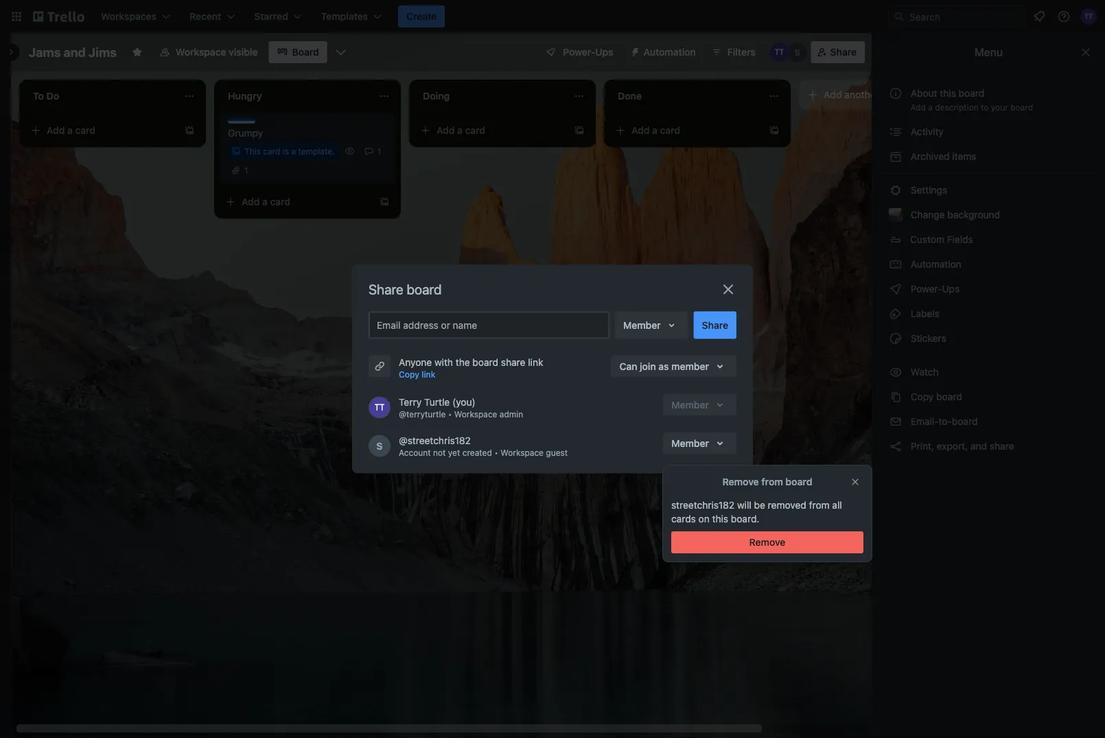 Task type: vqa. For each thing, say whether or not it's contained in the screenshot.
Invite
no



Task type: describe. For each thing, give the bounding box(es) containing it.
sm image for stickers
[[889, 332, 903, 345]]

add inside 'about this board add a description to your board'
[[911, 102, 926, 112]]

0 vertical spatial link
[[528, 356, 543, 368]]

on
[[699, 513, 710, 525]]

to
[[981, 102, 989, 112]]

change background
[[908, 209, 1000, 220]]

power-ups link
[[881, 278, 1097, 300]]

anyone
[[399, 356, 432, 368]]

2 create from template… image from the left
[[574, 125, 585, 136]]

copy board link
[[881, 386, 1097, 408]]

add a card for third create from template… image from left
[[632, 125, 680, 136]]

sm image for copy board
[[889, 390, 903, 404]]

turtle
[[424, 396, 450, 407]]

archived
[[911, 151, 950, 162]]

close image
[[720, 281, 737, 298]]

another
[[845, 89, 880, 100]]

about
[[911, 88, 938, 99]]

this card is a template.
[[244, 146, 335, 156]]

grumpy link
[[228, 126, 387, 140]]

remove for remove
[[749, 537, 786, 548]]

stickers
[[908, 333, 947, 344]]

share for share board
[[369, 281, 403, 297]]

will
[[737, 499, 752, 511]]

automation link
[[881, 253, 1097, 275]]

power-ups button
[[536, 41, 622, 63]]

@streetchris182
[[399, 435, 471, 446]]

workspace inside workspace visible button
[[176, 46, 226, 58]]

items
[[952, 151, 977, 162]]

automation button
[[624, 41, 704, 63]]

member
[[672, 360, 709, 372]]

about this board add a description to your board
[[911, 88, 1033, 112]]

star or unstar board image
[[132, 47, 143, 58]]

s button
[[788, 43, 807, 62]]

open information menu image
[[1057, 10, 1071, 23]]

and inside text box
[[63, 45, 86, 59]]

anyone with the board share link copy link
[[399, 356, 543, 379]]

email-to-board
[[908, 416, 978, 427]]

2 horizontal spatial share
[[830, 46, 857, 58]]

remove button
[[671, 531, 864, 553]]

remove from board
[[723, 476, 813, 487]]

labels
[[908, 308, 940, 319]]

(you)
[[452, 396, 476, 407]]

admin
[[500, 410, 523, 419]]

copy board
[[908, 391, 962, 402]]

labels link
[[881, 303, 1097, 325]]

list
[[882, 89, 896, 100]]

email-to-board link
[[881, 411, 1097, 433]]

can join as member
[[620, 360, 709, 372]]

with
[[435, 356, 453, 368]]

print, export, and share link
[[881, 435, 1097, 457]]

0 vertical spatial terry turtle (terryturtle) image
[[770, 43, 789, 62]]

account
[[399, 448, 431, 458]]

this inside streetchris182 will be removed from all cards on this board.
[[712, 513, 728, 525]]

to-
[[939, 416, 952, 427]]

0 vertical spatial 1
[[377, 146, 381, 156]]

stickers link
[[881, 327, 1097, 349]]

filters
[[728, 46, 756, 58]]

streetchris182
[[671, 499, 735, 511]]

created
[[463, 448, 492, 458]]

this
[[244, 146, 261, 156]]

sm image for labels
[[889, 307, 903, 321]]

add another list
[[824, 89, 896, 100]]

switch to… image
[[10, 10, 23, 23]]

yet
[[448, 448, 460, 458]]

activity
[[908, 126, 944, 137]]

0 horizontal spatial streetchris182 (streetchris182) image
[[369, 435, 391, 457]]

the
[[456, 356, 470, 368]]

filters button
[[707, 41, 760, 63]]

@terryturtle
[[399, 410, 446, 419]]

all
[[832, 499, 842, 511]]

1 vertical spatial share button
[[694, 311, 737, 339]]

create
[[406, 11, 437, 22]]

menu
[[975, 46, 1003, 59]]

add a card for 2nd create from template… image from right
[[437, 125, 485, 136]]

settings link
[[881, 179, 1097, 201]]

board.
[[731, 513, 760, 525]]

cards
[[671, 513, 696, 525]]

not
[[433, 448, 446, 458]]

1 horizontal spatial streetchris182 (streetchris182) image
[[788, 43, 807, 62]]

this inside 'about this board add a description to your board'
[[940, 88, 956, 99]]

copy inside anyone with the board share link copy link
[[399, 370, 419, 379]]

print, export, and share
[[908, 440, 1014, 452]]

0 horizontal spatial 1
[[244, 165, 248, 175]]

can
[[620, 360, 637, 372]]

create button
[[398, 5, 445, 27]]

close popover image
[[850, 476, 861, 487]]

sm image for watch
[[889, 365, 903, 379]]

board link
[[269, 41, 327, 63]]

terry turtle (you) @terryturtle • workspace admin
[[399, 396, 523, 419]]

s inside button
[[795, 47, 800, 57]]

visible
[[229, 46, 258, 58]]

sm image for automation
[[889, 257, 903, 271]]

archived items
[[908, 151, 977, 162]]

can join as member button
[[611, 355, 737, 377]]

change background link
[[881, 204, 1097, 226]]

be
[[754, 499, 765, 511]]

share inside anyone with the board share link copy link
[[501, 356, 526, 368]]



Task type: locate. For each thing, give the bounding box(es) containing it.
member up streetchris182
[[672, 437, 709, 449]]

and down the email-to-board 'link'
[[971, 440, 987, 452]]

join
[[640, 360, 656, 372]]

0 horizontal spatial power-
[[563, 46, 595, 58]]

from up be
[[762, 476, 783, 487]]

2 vertical spatial workspace
[[501, 448, 544, 458]]

streetchris182 (streetchris182) image right filters
[[788, 43, 807, 62]]

workspace down (you)
[[454, 410, 497, 419]]

a
[[928, 102, 933, 112], [67, 125, 73, 136], [457, 125, 463, 136], [652, 125, 658, 136], [291, 146, 296, 156], [262, 196, 268, 207]]

board inside 'link'
[[952, 416, 978, 427]]

automation inside button
[[644, 46, 696, 58]]

0 horizontal spatial •
[[448, 410, 452, 419]]

1 vertical spatial member
[[672, 437, 709, 449]]

share for the bottommost share 'button'
[[702, 319, 728, 331]]

1 vertical spatial remove
[[749, 537, 786, 548]]

is
[[283, 146, 289, 156]]

0 horizontal spatial link
[[422, 370, 436, 379]]

automation down custom fields
[[908, 258, 962, 270]]

1 vertical spatial ups
[[942, 283, 960, 295]]

0 horizontal spatial member
[[623, 319, 661, 331]]

fields
[[947, 234, 973, 245]]

power-ups down primary element
[[563, 46, 613, 58]]

color: blue, title: none image
[[228, 118, 255, 124]]

1 horizontal spatial from
[[809, 499, 830, 511]]

your
[[991, 102, 1008, 112]]

primary element
[[0, 0, 1105, 33]]

0 vertical spatial and
[[63, 45, 86, 59]]

board
[[959, 88, 985, 99], [1011, 102, 1033, 112], [407, 281, 442, 297], [473, 356, 498, 368], [937, 391, 962, 402], [952, 416, 978, 427], [786, 476, 813, 487]]

1 horizontal spatial •
[[494, 448, 498, 458]]

1 vertical spatial •
[[494, 448, 498, 458]]

this up the description
[[940, 88, 956, 99]]

member
[[623, 319, 661, 331], [672, 437, 709, 449]]

member button up join
[[615, 311, 688, 339]]

1 vertical spatial share
[[369, 281, 403, 297]]

workspace inside @streetchris182 account not yet created • workspace guest
[[501, 448, 544, 458]]

0 vertical spatial •
[[448, 410, 452, 419]]

removed
[[768, 499, 807, 511]]

share
[[830, 46, 857, 58], [369, 281, 403, 297], [702, 319, 728, 331]]

terry turtle (terryturtle) image right filters
[[770, 43, 789, 62]]

1 horizontal spatial this
[[940, 88, 956, 99]]

0 vertical spatial workspace
[[176, 46, 226, 58]]

2 sm image from the top
[[889, 257, 903, 271]]

workspace visible button
[[151, 41, 266, 63]]

0 horizontal spatial share
[[369, 281, 403, 297]]

1 sm image from the top
[[889, 183, 903, 197]]

7 sm image from the top
[[889, 415, 903, 428]]

automation
[[644, 46, 696, 58], [908, 258, 962, 270]]

streetchris182 will be removed from all cards on this board.
[[671, 499, 842, 525]]

• inside @streetchris182 account not yet created • workspace guest
[[494, 448, 498, 458]]

0 vertical spatial share
[[501, 356, 526, 368]]

terry turtle (terryturtle) image
[[1081, 8, 1097, 25]]

sm image inside the email-to-board 'link'
[[889, 415, 903, 428]]

share board
[[369, 281, 442, 297]]

share inside print, export, and share "link"
[[990, 440, 1014, 452]]

terry
[[399, 396, 422, 407]]

sm image
[[624, 41, 644, 60], [889, 125, 903, 139], [889, 150, 903, 163], [889, 332, 903, 345]]

1 vertical spatial link
[[422, 370, 436, 379]]

power-ups up labels at the top right of the page
[[908, 283, 963, 295]]

share button down close "icon"
[[694, 311, 737, 339]]

1 horizontal spatial 1
[[377, 146, 381, 156]]

0 horizontal spatial copy
[[399, 370, 419, 379]]

change
[[911, 209, 945, 220]]

sm image inside automation button
[[624, 41, 644, 60]]

sm image inside watch link
[[889, 365, 903, 379]]

0 horizontal spatial from
[[762, 476, 783, 487]]

add another list button
[[799, 80, 986, 110]]

s left account
[[376, 440, 383, 451]]

sm image inside stickers link
[[889, 332, 903, 345]]

terry turtle (terryturtle) image left terry
[[369, 396, 391, 418]]

custom fields button
[[881, 229, 1097, 251]]

link
[[528, 356, 543, 368], [422, 370, 436, 379]]

from inside streetchris182 will be removed from all cards on this board.
[[809, 499, 830, 511]]

from left all
[[809, 499, 830, 511]]

this right "on"
[[712, 513, 728, 525]]

member button
[[615, 311, 688, 339], [663, 432, 737, 454]]

and left jims
[[63, 45, 86, 59]]

remove down streetchris182 will be removed from all cards on this board.
[[749, 537, 786, 548]]

1 horizontal spatial workspace
[[454, 410, 497, 419]]

sm image for power-ups
[[889, 282, 903, 296]]

0 vertical spatial automation
[[644, 46, 696, 58]]

sm image for settings
[[889, 183, 903, 197]]

0 horizontal spatial automation
[[644, 46, 696, 58]]

power-
[[563, 46, 595, 58], [911, 283, 942, 295]]

1 horizontal spatial create from template… image
[[574, 125, 585, 136]]

1 horizontal spatial share
[[702, 319, 728, 331]]

0 horizontal spatial ups
[[595, 46, 613, 58]]

1 vertical spatial s
[[376, 440, 383, 451]]

jams
[[29, 45, 61, 59]]

Search field
[[905, 6, 1025, 27]]

streetchris182 (streetchris182) image left account
[[369, 435, 391, 457]]

sm image inside power-ups link
[[889, 282, 903, 296]]

Board name text field
[[22, 41, 123, 63]]

background
[[948, 209, 1000, 220]]

1 vertical spatial automation
[[908, 258, 962, 270]]

workspace visible
[[176, 46, 258, 58]]

0 horizontal spatial this
[[712, 513, 728, 525]]

0 horizontal spatial power-ups
[[563, 46, 613, 58]]

@streetchris182 account not yet created • workspace guest
[[399, 435, 568, 458]]

custom fields
[[910, 234, 973, 245]]

0 vertical spatial streetchris182 (streetchris182) image
[[788, 43, 807, 62]]

description
[[935, 102, 979, 112]]

activity link
[[881, 121, 1097, 143]]

1 down "this"
[[244, 165, 248, 175]]

jims
[[88, 45, 117, 59]]

sm image for activity
[[889, 125, 903, 139]]

terry turtle (terryturtle) image
[[770, 43, 789, 62], [369, 396, 391, 418]]

sm image inside print, export, and share "link"
[[889, 439, 903, 453]]

copy up email-
[[911, 391, 934, 402]]

1 create from template… image from the left
[[184, 125, 195, 136]]

power- up labels at the top right of the page
[[911, 283, 942, 295]]

1 vertical spatial terry turtle (terryturtle) image
[[369, 396, 391, 418]]

link down email address or name 'text box'
[[528, 356, 543, 368]]

1 horizontal spatial copy
[[911, 391, 934, 402]]

power-ups inside 'button'
[[563, 46, 613, 58]]

sm image left archived
[[889, 150, 903, 163]]

1 up create from template… icon
[[377, 146, 381, 156]]

1 vertical spatial member button
[[663, 432, 737, 454]]

6 sm image from the top
[[889, 390, 903, 404]]

1 vertical spatial share
[[990, 440, 1014, 452]]

1 horizontal spatial share button
[[811, 41, 865, 63]]

8 sm image from the top
[[889, 439, 903, 453]]

0 vertical spatial member
[[623, 319, 661, 331]]

1 vertical spatial and
[[971, 440, 987, 452]]

0 vertical spatial remove
[[723, 476, 759, 487]]

remove
[[723, 476, 759, 487], [749, 537, 786, 548]]

sm image for print, export, and share
[[889, 439, 903, 453]]

watch
[[908, 366, 942, 378]]

0 horizontal spatial terry turtle (terryturtle) image
[[369, 396, 391, 418]]

member button up streetchris182
[[663, 432, 737, 454]]

remove up the will at the bottom of the page
[[723, 476, 759, 487]]

3 create from template… image from the left
[[769, 125, 780, 136]]

0 horizontal spatial create from template… image
[[184, 125, 195, 136]]

share button right s button
[[811, 41, 865, 63]]

remove inside remove button
[[749, 537, 786, 548]]

link down the 'anyone'
[[422, 370, 436, 379]]

sm image inside labels link
[[889, 307, 903, 321]]

archived items link
[[881, 146, 1097, 168]]

sm image inside copy board link
[[889, 390, 903, 404]]

1 horizontal spatial automation
[[908, 258, 962, 270]]

copy link button
[[399, 368, 436, 381]]

1 horizontal spatial member
[[672, 437, 709, 449]]

remove for remove from board
[[723, 476, 759, 487]]

1 vertical spatial power-ups
[[908, 283, 963, 295]]

member for the topmost member popup button
[[623, 319, 661, 331]]

export,
[[937, 440, 968, 452]]

ups
[[595, 46, 613, 58], [942, 283, 960, 295]]

1 vertical spatial this
[[712, 513, 728, 525]]

add a card button
[[25, 119, 179, 141], [415, 119, 568, 141], [610, 119, 763, 141], [220, 191, 373, 213]]

add a card
[[47, 125, 95, 136], [437, 125, 485, 136], [632, 125, 680, 136], [242, 196, 290, 207]]

add
[[824, 89, 842, 100], [911, 102, 926, 112], [47, 125, 65, 136], [437, 125, 455, 136], [632, 125, 650, 136], [242, 196, 260, 207]]

1 horizontal spatial s
[[795, 47, 800, 57]]

customize views image
[[334, 45, 348, 59]]

1 vertical spatial copy
[[911, 391, 934, 402]]

s right filters
[[795, 47, 800, 57]]

sm image
[[889, 183, 903, 197], [889, 257, 903, 271], [889, 282, 903, 296], [889, 307, 903, 321], [889, 365, 903, 379], [889, 390, 903, 404], [889, 415, 903, 428], [889, 439, 903, 453]]

copy down the 'anyone'
[[399, 370, 419, 379]]

sm image for archived items
[[889, 150, 903, 163]]

member up join
[[623, 319, 661, 331]]

0 vertical spatial ups
[[595, 46, 613, 58]]

0 vertical spatial from
[[762, 476, 783, 487]]

4 sm image from the top
[[889, 307, 903, 321]]

1 vertical spatial from
[[809, 499, 830, 511]]

streetchris182 (streetchris182) image
[[788, 43, 807, 62], [369, 435, 391, 457]]

0 horizontal spatial s
[[376, 440, 383, 451]]

0 vertical spatial power-ups
[[563, 46, 613, 58]]

grumpy
[[228, 127, 263, 139]]

1 horizontal spatial ups
[[942, 283, 960, 295]]

workspace left guest at the bottom of page
[[501, 448, 544, 458]]

and
[[63, 45, 86, 59], [971, 440, 987, 452]]

workspace left visible
[[176, 46, 226, 58]]

0 vertical spatial power-
[[563, 46, 595, 58]]

share
[[501, 356, 526, 368], [990, 440, 1014, 452]]

0 vertical spatial member button
[[615, 311, 688, 339]]

automation left filters button
[[644, 46, 696, 58]]

from
[[762, 476, 783, 487], [809, 499, 830, 511]]

1 horizontal spatial share
[[990, 440, 1014, 452]]

3 sm image from the top
[[889, 282, 903, 296]]

0 vertical spatial share
[[830, 46, 857, 58]]

board
[[292, 46, 319, 58]]

1 horizontal spatial link
[[528, 356, 543, 368]]

ups inside 'button'
[[595, 46, 613, 58]]

workspace inside the terry turtle (you) @terryturtle • workspace admin
[[454, 410, 497, 419]]

• inside the terry turtle (you) @terryturtle • workspace admin
[[448, 410, 452, 419]]

0 horizontal spatial workspace
[[176, 46, 226, 58]]

add a card for create from template… icon
[[242, 196, 290, 207]]

sm image for email-to-board
[[889, 415, 903, 428]]

guest
[[546, 448, 568, 458]]

and inside "link"
[[971, 440, 987, 452]]

add a card for third create from template… image from the right
[[47, 125, 95, 136]]

create from template… image
[[184, 125, 195, 136], [574, 125, 585, 136], [769, 125, 780, 136]]

power- down primary element
[[563, 46, 595, 58]]

sm image left 'activity'
[[889, 125, 903, 139]]

settings
[[908, 184, 948, 196]]

0 notifications image
[[1031, 8, 1048, 25]]

5 sm image from the top
[[889, 365, 903, 379]]

watch link
[[881, 361, 1097, 383]]

jams and jims
[[29, 45, 117, 59]]

sm image inside activity link
[[889, 125, 903, 139]]

email-
[[911, 416, 939, 427]]

0 vertical spatial s
[[795, 47, 800, 57]]

a inside 'about this board add a description to your board'
[[928, 102, 933, 112]]

2 horizontal spatial create from template… image
[[769, 125, 780, 136]]

1 vertical spatial streetchris182 (streetchris182) image
[[369, 435, 391, 457]]

Email address or name text field
[[377, 315, 607, 335]]

workspace
[[176, 46, 226, 58], [454, 410, 497, 419], [501, 448, 544, 458]]

1 vertical spatial 1
[[244, 165, 248, 175]]

1 horizontal spatial terry turtle (terryturtle) image
[[770, 43, 789, 62]]

0 vertical spatial copy
[[399, 370, 419, 379]]

0 vertical spatial this
[[940, 88, 956, 99]]

add inside button
[[824, 89, 842, 100]]

1
[[377, 146, 381, 156], [244, 165, 248, 175]]

1 vertical spatial workspace
[[454, 410, 497, 419]]

template.
[[298, 146, 335, 156]]

sm image inside archived items link
[[889, 150, 903, 163]]

0 horizontal spatial share button
[[694, 311, 737, 339]]

print,
[[911, 440, 934, 452]]

• down turtle at the bottom of the page
[[448, 410, 452, 419]]

2 vertical spatial share
[[702, 319, 728, 331]]

0 vertical spatial share button
[[811, 41, 865, 63]]

board inside anyone with the board share link copy link
[[473, 356, 498, 368]]

1 horizontal spatial and
[[971, 440, 987, 452]]

member for bottommost member popup button
[[672, 437, 709, 449]]

1 horizontal spatial power-ups
[[908, 283, 963, 295]]

0 horizontal spatial share
[[501, 356, 526, 368]]

power-ups
[[563, 46, 613, 58], [908, 283, 963, 295]]

ups down automation link
[[942, 283, 960, 295]]

create from template… image
[[379, 196, 390, 207]]

1 horizontal spatial power-
[[911, 283, 942, 295]]

2 horizontal spatial workspace
[[501, 448, 544, 458]]

power- inside 'button'
[[563, 46, 595, 58]]

sm image inside settings link
[[889, 183, 903, 197]]

this
[[940, 88, 956, 99], [712, 513, 728, 525]]

ups left automation button
[[595, 46, 613, 58]]

• right created
[[494, 448, 498, 458]]

as
[[659, 360, 669, 372]]

custom
[[910, 234, 945, 245]]

1 vertical spatial power-
[[911, 283, 942, 295]]

0 horizontal spatial and
[[63, 45, 86, 59]]

search image
[[894, 11, 905, 22]]

share down email address or name 'text box'
[[501, 356, 526, 368]]

share down the email-to-board 'link'
[[990, 440, 1014, 452]]

sm image right the power-ups 'button'
[[624, 41, 644, 60]]

sm image inside automation link
[[889, 257, 903, 271]]

sm image left stickers
[[889, 332, 903, 345]]



